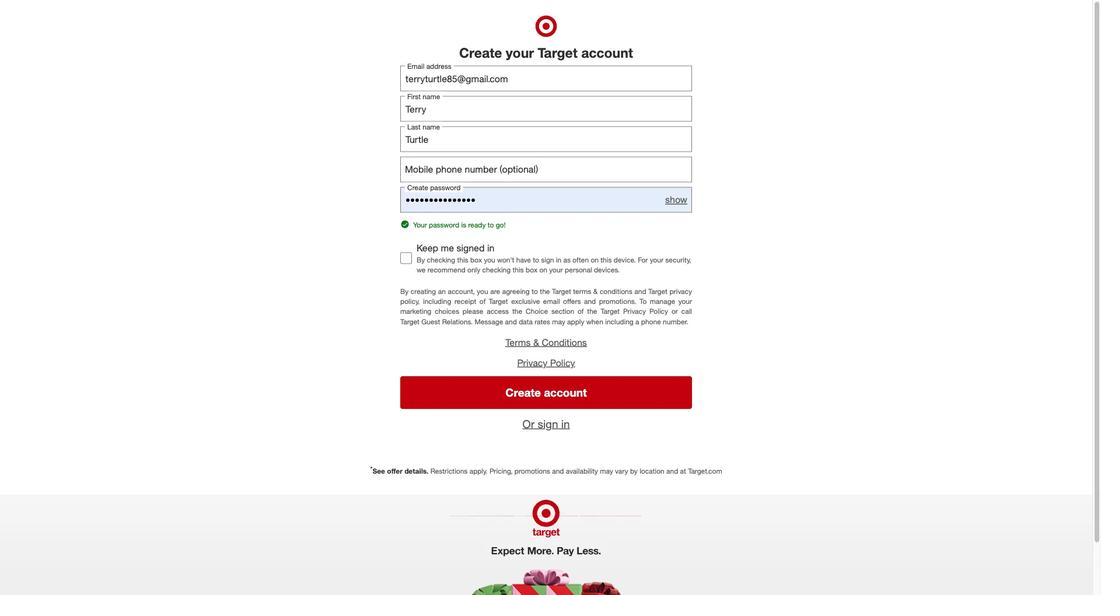 Task type: vqa. For each thing, say whether or not it's contained in the screenshot.
middle the
yes



Task type: describe. For each thing, give the bounding box(es) containing it.
are
[[490, 287, 500, 296]]

offers
[[563, 297, 581, 306]]

2 vertical spatial in
[[561, 417, 570, 431]]

a
[[635, 317, 639, 326]]

or sign in
[[522, 417, 570, 431]]

2 horizontal spatial the
[[587, 307, 597, 316]]

terms
[[573, 287, 591, 296]]

and left data
[[505, 317, 517, 326]]

promotions.
[[599, 297, 636, 306]]

you inside 'keep me signed in by checking this box you won't have to sign in as often on this device. for your security, we recommend only checking this box on your personal devices.'
[[484, 255, 495, 264]]

show
[[665, 194, 687, 206]]

privacy policy
[[517, 357, 575, 368]]

or sign in link
[[522, 417, 570, 431]]

1 vertical spatial sign
[[538, 417, 558, 431]]

or
[[522, 417, 535, 431]]

1 vertical spatial &
[[533, 337, 539, 348]]

choices
[[435, 307, 459, 316]]

*
[[370, 465, 373, 472]]

recommend
[[428, 265, 465, 274]]

ready
[[468, 220, 486, 229]]

your inside by creating an account, you are agreeing to the target terms & conditions and target privacy policy, including receipt of target exclusive email offers and promotions. to manage your marketing choices please access the choice section of the target privacy policy or call target guest relations. message and data rates may apply when including a phone number.
[[678, 297, 692, 306]]

number.
[[663, 317, 688, 326]]

may inside by creating an account, you are agreeing to the target terms & conditions and target privacy policy, including receipt of target exclusive email offers and promotions. to manage your marketing choices please access the choice section of the target privacy policy or call target guest relations. message and data rates may apply when including a phone number.
[[552, 317, 565, 326]]

section
[[551, 307, 574, 316]]

password
[[429, 220, 459, 229]]

at
[[680, 466, 686, 475]]

device.
[[614, 255, 636, 264]]

details.
[[404, 466, 429, 475]]

email
[[543, 297, 560, 306]]

agreeing
[[502, 287, 530, 296]]

to
[[640, 297, 647, 306]]

we
[[417, 265, 426, 274]]

signed
[[457, 242, 485, 254]]

often
[[573, 255, 589, 264]]

please
[[463, 307, 483, 316]]

data
[[519, 317, 533, 326]]

to inside 'keep me signed in by checking this box you won't have to sign in as often on this device. for your security, we recommend only checking this box on your personal devices.'
[[533, 255, 539, 264]]

pricing,
[[490, 466, 513, 475]]

apply.
[[470, 466, 488, 475]]

create for create account
[[506, 386, 541, 400]]

when
[[586, 317, 603, 326]]

conditions
[[600, 287, 632, 296]]

keep
[[417, 242, 438, 254]]

keep me signed in by checking this box you won't have to sign in as often on this device. for your security, we recommend only checking this box on your personal devices.
[[417, 242, 691, 274]]

0 vertical spatial of
[[480, 297, 486, 306]]

terms & conditions link
[[505, 337, 587, 348]]

apply
[[567, 317, 584, 326]]

terms
[[505, 337, 531, 348]]

or
[[672, 307, 678, 316]]

by inside by creating an account, you are agreeing to the target terms & conditions and target privacy policy, including receipt of target exclusive email offers and promotions. to manage your marketing choices please access the choice section of the target privacy policy or call target guest relations. message and data rates may apply when including a phone number.
[[400, 287, 409, 296]]

your password is ready to go!
[[413, 220, 506, 229]]

0 horizontal spatial privacy
[[517, 357, 548, 368]]

0 vertical spatial in
[[487, 242, 494, 254]]

manage
[[650, 297, 675, 306]]

us members only. image
[[407, 162, 424, 178]]

an
[[438, 287, 446, 296]]

target: expect more. pay less. image
[[382, 495, 710, 595]]

account,
[[448, 287, 475, 296]]

0 vertical spatial to
[[488, 220, 494, 229]]

only
[[467, 265, 480, 274]]

availability
[[566, 466, 598, 475]]

0 horizontal spatial checking
[[427, 255, 455, 264]]

2 horizontal spatial this
[[601, 255, 612, 264]]

sign inside 'keep me signed in by checking this box you won't have to sign in as often on this device. for your security, we recommend only checking this box on your personal devices.'
[[541, 255, 554, 264]]

by creating an account, you are agreeing to the target terms & conditions and target privacy policy, including receipt of target exclusive email offers and promotions. to manage your marketing choices please access the choice section of the target privacy policy or call target guest relations. message and data rates may apply when including a phone number.
[[400, 287, 692, 326]]

is
[[461, 220, 466, 229]]

1 horizontal spatial of
[[578, 307, 584, 316]]

and left at
[[666, 466, 678, 475]]

creating
[[411, 287, 436, 296]]

0 horizontal spatial including
[[423, 297, 451, 306]]

by
[[630, 466, 638, 475]]

1 vertical spatial in
[[556, 255, 561, 264]]

promotions
[[515, 466, 550, 475]]



Task type: locate. For each thing, give the bounding box(es) containing it.
1 horizontal spatial create
[[506, 386, 541, 400]]

0 horizontal spatial the
[[512, 307, 522, 316]]

have
[[516, 255, 531, 264]]

access
[[487, 307, 509, 316]]

0 horizontal spatial create
[[459, 44, 502, 61]]

0 horizontal spatial policy
[[550, 357, 575, 368]]

0 vertical spatial &
[[593, 287, 598, 296]]

you left are
[[477, 287, 488, 296]]

0 horizontal spatial this
[[457, 255, 468, 264]]

0 horizontal spatial of
[[480, 297, 486, 306]]

privacy down terms & conditions
[[517, 357, 548, 368]]

by inside 'keep me signed in by checking this box you won't have to sign in as often on this device. for your security, we recommend only checking this box on your personal devices.'
[[417, 255, 425, 264]]

show button
[[665, 193, 687, 207]]

your
[[413, 220, 427, 229]]

1 vertical spatial privacy
[[517, 357, 548, 368]]

checking
[[427, 255, 455, 264], [482, 265, 511, 274]]

0 vertical spatial checking
[[427, 255, 455, 264]]

1 horizontal spatial privacy
[[623, 307, 646, 316]]

1 horizontal spatial &
[[593, 287, 598, 296]]

0 horizontal spatial on
[[539, 265, 547, 274]]

including
[[423, 297, 451, 306], [605, 317, 634, 326]]

account inside create account button
[[544, 386, 587, 400]]

1 horizontal spatial policy
[[649, 307, 668, 316]]

sign
[[541, 255, 554, 264], [538, 417, 558, 431]]

box up only
[[470, 255, 482, 264]]

you inside by creating an account, you are agreeing to the target terms & conditions and target privacy policy, including receipt of target exclusive email offers and promotions. to manage your marketing choices please access the choice section of the target privacy policy or call target guest relations. message and data rates may apply when including a phone number.
[[477, 287, 488, 296]]

in right signed
[[487, 242, 494, 254]]

policy down manage
[[649, 307, 668, 316]]

may left vary
[[600, 466, 613, 475]]

1 vertical spatial you
[[477, 287, 488, 296]]

in
[[487, 242, 494, 254], [556, 255, 561, 264], [561, 417, 570, 431]]

policy down conditions
[[550, 357, 575, 368]]

see
[[373, 466, 385, 475]]

1 vertical spatial create
[[506, 386, 541, 400]]

rates
[[535, 317, 550, 326]]

exclusive
[[511, 297, 540, 306]]

phone
[[641, 317, 661, 326]]

1 vertical spatial policy
[[550, 357, 575, 368]]

None text field
[[400, 96, 692, 122], [400, 126, 692, 152], [400, 96, 692, 122], [400, 126, 692, 152]]

message
[[475, 317, 503, 326]]

0 vertical spatial sign
[[541, 255, 554, 264]]

the
[[540, 287, 550, 296], [512, 307, 522, 316], [587, 307, 597, 316]]

for
[[638, 255, 648, 264]]

checking up recommend
[[427, 255, 455, 264]]

target.com
[[688, 466, 722, 475]]

create
[[459, 44, 502, 61], [506, 386, 541, 400]]

1 vertical spatial to
[[533, 255, 539, 264]]

won't
[[497, 255, 514, 264]]

restrictions
[[430, 466, 468, 475]]

and
[[634, 287, 646, 296], [584, 297, 596, 306], [505, 317, 517, 326], [552, 466, 564, 475], [666, 466, 678, 475]]

None telephone field
[[400, 157, 692, 182]]

conditions
[[542, 337, 587, 348]]

* see offer details. restrictions apply. pricing, promotions and availability may vary by location and at target.com
[[370, 465, 722, 475]]

create for create your target account
[[459, 44, 502, 61]]

go!
[[496, 220, 506, 229]]

and up the to
[[634, 287, 646, 296]]

marketing
[[400, 307, 431, 316]]

0 horizontal spatial box
[[470, 255, 482, 264]]

on up email
[[539, 265, 547, 274]]

you
[[484, 255, 495, 264], [477, 287, 488, 296]]

to up exclusive
[[532, 287, 538, 296]]

including down the an
[[423, 297, 451, 306]]

on right often
[[591, 255, 599, 264]]

including left a
[[605, 317, 634, 326]]

1 horizontal spatial including
[[605, 317, 634, 326]]

box
[[470, 255, 482, 264], [526, 265, 538, 274]]

privacy
[[670, 287, 692, 296]]

in left as
[[556, 255, 561, 264]]

and down terms
[[584, 297, 596, 306]]

guest
[[421, 317, 440, 326]]

checking down won't
[[482, 265, 511, 274]]

relations.
[[442, 317, 473, 326]]

this up devices.
[[601, 255, 612, 264]]

1 vertical spatial on
[[539, 265, 547, 274]]

offer
[[387, 466, 403, 475]]

account
[[581, 44, 633, 61], [544, 386, 587, 400]]

the up email
[[540, 287, 550, 296]]

of
[[480, 297, 486, 306], [578, 307, 584, 316]]

sign right or
[[538, 417, 558, 431]]

0 vertical spatial may
[[552, 317, 565, 326]]

&
[[593, 287, 598, 296], [533, 337, 539, 348]]

on
[[591, 255, 599, 264], [539, 265, 547, 274]]

0 vertical spatial create
[[459, 44, 502, 61]]

privacy
[[623, 307, 646, 316], [517, 357, 548, 368]]

this
[[457, 255, 468, 264], [601, 255, 612, 264], [513, 265, 524, 274]]

None checkbox
[[400, 252, 412, 264]]

personal
[[565, 265, 592, 274]]

& inside by creating an account, you are agreeing to the target terms & conditions and target privacy policy, including receipt of target exclusive email offers and promotions. to manage your marketing choices please access the choice section of the target privacy policy or call target guest relations. message and data rates may apply when including a phone number.
[[593, 287, 598, 296]]

by up 'we'
[[417, 255, 425, 264]]

1 vertical spatial of
[[578, 307, 584, 316]]

0 vertical spatial policy
[[649, 307, 668, 316]]

to right the have
[[533, 255, 539, 264]]

privacy up a
[[623, 307, 646, 316]]

as
[[563, 255, 571, 264]]

receipt
[[455, 297, 476, 306]]

privacy inside by creating an account, you are agreeing to the target terms & conditions and target privacy policy, including receipt of target exclusive email offers and promotions. to manage your marketing choices please access the choice section of the target privacy policy or call target guest relations. message and data rates may apply when including a phone number.
[[623, 307, 646, 316]]

me
[[441, 242, 454, 254]]

1 horizontal spatial checking
[[482, 265, 511, 274]]

the down exclusive
[[512, 307, 522, 316]]

may
[[552, 317, 565, 326], [600, 466, 613, 475]]

1 horizontal spatial on
[[591, 255, 599, 264]]

choice
[[526, 307, 548, 316]]

create your target account
[[459, 44, 633, 61]]

1 horizontal spatial by
[[417, 255, 425, 264]]

create account button
[[400, 376, 692, 409]]

1 horizontal spatial this
[[513, 265, 524, 274]]

0 vertical spatial box
[[470, 255, 482, 264]]

1 vertical spatial may
[[600, 466, 613, 475]]

2 vertical spatial to
[[532, 287, 538, 296]]

1 vertical spatial account
[[544, 386, 587, 400]]

create inside button
[[506, 386, 541, 400]]

call
[[681, 307, 692, 316]]

devices.
[[594, 265, 620, 274]]

by up policy,
[[400, 287, 409, 296]]

privacy policy link
[[517, 357, 575, 368]]

0 vertical spatial you
[[484, 255, 495, 264]]

0 vertical spatial including
[[423, 297, 451, 306]]

1 vertical spatial box
[[526, 265, 538, 274]]

create account
[[506, 386, 587, 400]]

0 horizontal spatial may
[[552, 317, 565, 326]]

of up apply
[[578, 307, 584, 316]]

to
[[488, 220, 494, 229], [533, 255, 539, 264], [532, 287, 538, 296]]

vary
[[615, 466, 628, 475]]

0 horizontal spatial &
[[533, 337, 539, 348]]

box down the have
[[526, 265, 538, 274]]

1 vertical spatial checking
[[482, 265, 511, 274]]

policy inside by creating an account, you are agreeing to the target terms & conditions and target privacy policy, including receipt of target exclusive email offers and promotions. to manage your marketing choices please access the choice section of the target privacy policy or call target guest relations. message and data rates may apply when including a phone number.
[[649, 307, 668, 316]]

in down create account button
[[561, 417, 570, 431]]

the up when
[[587, 307, 597, 316]]

to left go!
[[488, 220, 494, 229]]

1 horizontal spatial the
[[540, 287, 550, 296]]

target
[[538, 44, 578, 61], [552, 287, 571, 296], [648, 287, 667, 296], [489, 297, 508, 306], [601, 307, 620, 316], [400, 317, 419, 326]]

and left availability
[[552, 466, 564, 475]]

location
[[640, 466, 664, 475]]

this down the have
[[513, 265, 524, 274]]

0 vertical spatial account
[[581, 44, 633, 61]]

may inside * see offer details. restrictions apply. pricing, promotions and availability may vary by location and at target.com
[[600, 466, 613, 475]]

0 horizontal spatial by
[[400, 287, 409, 296]]

security,
[[665, 255, 691, 264]]

1 vertical spatial by
[[400, 287, 409, 296]]

0 vertical spatial on
[[591, 255, 599, 264]]

to inside by creating an account, you are agreeing to the target terms & conditions and target privacy policy, including receipt of target exclusive email offers and promotions. to manage your marketing choices please access the choice section of the target privacy policy or call target guest relations. message and data rates may apply when including a phone number.
[[532, 287, 538, 296]]

you left won't
[[484, 255, 495, 264]]

your
[[506, 44, 534, 61], [650, 255, 663, 264], [549, 265, 563, 274], [678, 297, 692, 306]]

0 vertical spatial privacy
[[623, 307, 646, 316]]

sign left as
[[541, 255, 554, 264]]

0 vertical spatial by
[[417, 255, 425, 264]]

1 horizontal spatial may
[[600, 466, 613, 475]]

terms & conditions
[[505, 337, 587, 348]]

policy
[[649, 307, 668, 316], [550, 357, 575, 368]]

1 horizontal spatial box
[[526, 265, 538, 274]]

of up please
[[480, 297, 486, 306]]

None text field
[[400, 66, 692, 91]]

None password field
[[400, 187, 692, 213]]

policy,
[[400, 297, 420, 306]]

may down the section
[[552, 317, 565, 326]]

1 vertical spatial including
[[605, 317, 634, 326]]

this down signed
[[457, 255, 468, 264]]



